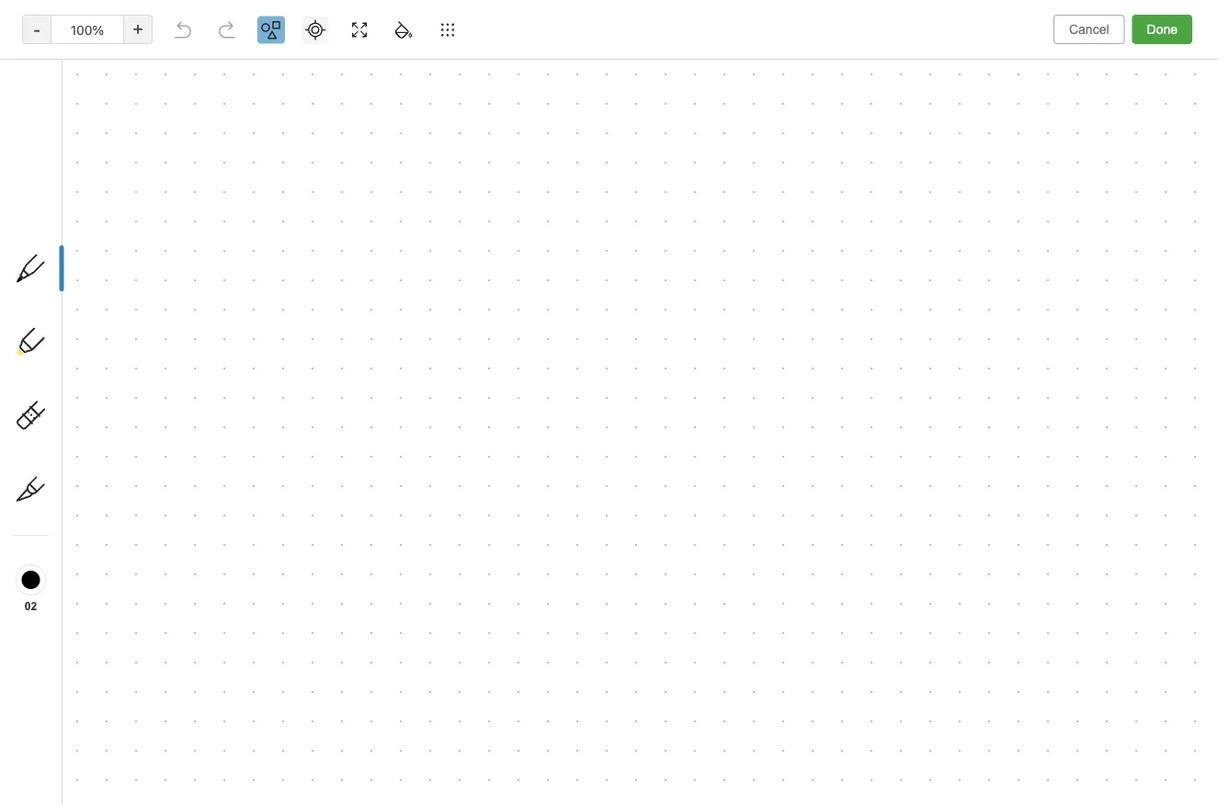 Task type: vqa. For each thing, say whether or not it's contained in the screenshot.
Add tag image
yes



Task type: locate. For each thing, give the bounding box(es) containing it.
new
[[40, 105, 67, 121], [61, 537, 86, 551]]

tree containing home
[[0, 98, 221, 673]]

cell up new notebook button
[[0, 489, 213, 511]]

recent
[[21, 241, 60, 255]]

0 vertical spatial notes
[[63, 241, 96, 255]]

notes right recent
[[63, 241, 96, 255]]

group
[[0, 128, 213, 374]]

0 vertical spatial notebook
[[328, 15, 382, 29]]

all
[[1104, 781, 1118, 794]]

new for new notebook
[[61, 537, 86, 551]]

notebook
[[328, 15, 382, 29], [89, 537, 145, 551]]

to
[[54, 199, 66, 213]]

note,
[[33, 183, 61, 197]]

new inside popup button
[[40, 105, 67, 121]]

or
[[157, 183, 169, 197]]

new up home
[[40, 105, 67, 121]]

notebook up tags button
[[89, 537, 145, 551]]

new button
[[11, 97, 210, 130]]

font size image
[[675, 52, 721, 77]]

notebook inside 'note window' element
[[328, 15, 382, 29]]

share button
[[1108, 7, 1175, 37]]

notes link
[[0, 367, 213, 397]]

cell
[[0, 489, 213, 511], [0, 511, 213, 533]]

add a reminder image
[[232, 776, 254, 799]]

it
[[93, 199, 100, 213]]

highlight image
[[860, 52, 904, 77]]

0 horizontal spatial notebook
[[89, 537, 145, 551]]

icon
[[101, 166, 124, 180]]

home
[[40, 151, 76, 167]]

cell up new notebook
[[0, 511, 213, 533]]

2 cell from the top
[[0, 511, 213, 533]]

trash
[[40, 639, 73, 654]]

more image
[[1111, 52, 1168, 77]]

tree
[[0, 98, 221, 673]]

1 vertical spatial notes
[[40, 374, 76, 389]]

notebook inside group
[[89, 537, 145, 551]]

new up the tags
[[61, 537, 86, 551]]

trash link
[[0, 632, 213, 661]]

saved
[[1172, 781, 1204, 794]]

new inside button
[[61, 537, 86, 551]]

1 horizontal spatial notebook
[[328, 15, 382, 29]]

None search field
[[24, 53, 197, 86]]

shortcuts button
[[0, 174, 213, 203]]

in
[[77, 745, 88, 756]]

0 vertical spatial new
[[40, 105, 67, 121]]

tasks
[[40, 404, 74, 419]]

new notebook
[[61, 537, 145, 551]]

shared
[[40, 598, 83, 614]]

font family image
[[585, 52, 671, 77]]

font color image
[[726, 52, 772, 77]]

notes
[[63, 241, 96, 255], [40, 374, 76, 389]]

share
[[1123, 14, 1159, 29]]

notebook for new notebook
[[89, 537, 145, 551]]

new notebook button
[[0, 533, 213, 555]]

all changes saved
[[1104, 781, 1204, 794]]

tag
[[33, 199, 51, 213]]

notes up tasks
[[40, 374, 76, 389]]

you
[[1073, 15, 1093, 29]]

add
[[69, 199, 90, 213]]

tasks button
[[0, 397, 213, 426]]

1 vertical spatial notebook
[[89, 537, 145, 551]]

notebook right first
[[328, 15, 382, 29]]

1 vertical spatial new
[[61, 537, 86, 551]]



Task type: describe. For each thing, give the bounding box(es) containing it.
note window element
[[0, 0, 1219, 806]]

new for new
[[40, 105, 67, 121]]

shared with me link
[[0, 592, 213, 621]]

new notebook group
[[0, 466, 213, 562]]

expires in 03d:10h:02m:55s
[[28, 745, 192, 756]]

stack
[[124, 183, 154, 197]]

first
[[300, 15, 324, 29]]

on
[[127, 166, 141, 180]]

click
[[33, 166, 60, 180]]

only you
[[1044, 15, 1093, 29]]

with
[[86, 598, 111, 614]]

changes
[[1121, 781, 1168, 794]]

shared with me
[[40, 598, 133, 614]]

notebook,
[[65, 183, 121, 197]]

icon on a note, notebook, stack or tag to add it here.
[[33, 166, 169, 213]]

here.
[[104, 199, 132, 213]]

03d:10h:02m:55s
[[91, 745, 192, 756]]

settings image
[[188, 15, 210, 37]]

tags button
[[0, 562, 213, 592]]

expand note image
[[234, 11, 256, 33]]

notebooks link
[[0, 437, 213, 466]]

expires
[[28, 745, 73, 756]]

first notebook
[[300, 15, 382, 29]]

shortcuts
[[41, 181, 99, 196]]

insert image
[[233, 52, 260, 77]]

notes inside group
[[63, 241, 96, 255]]

home link
[[0, 144, 221, 174]]

recent notes
[[21, 241, 96, 255]]

expand tags image
[[5, 569, 19, 584]]

1 cell from the top
[[0, 489, 213, 511]]

alignment image
[[1036, 52, 1082, 77]]

the
[[64, 166, 82, 180]]

group containing click the
[[0, 128, 213, 374]]

add tag image
[[263, 776, 285, 799]]

notebooks
[[41, 444, 106, 459]]

only
[[1044, 15, 1069, 29]]

Search text field
[[24, 53, 197, 86]]

Note Editor text field
[[0, 0, 1219, 806]]

heading level image
[[486, 52, 580, 77]]

tags
[[41, 569, 69, 584]]

a
[[145, 166, 151, 180]]

click the
[[33, 166, 85, 180]]

black friday offer image
[[42, 701, 65, 723]]

me
[[114, 598, 133, 614]]

notebook for first notebook
[[328, 15, 382, 29]]

first notebook button
[[277, 9, 389, 35]]



